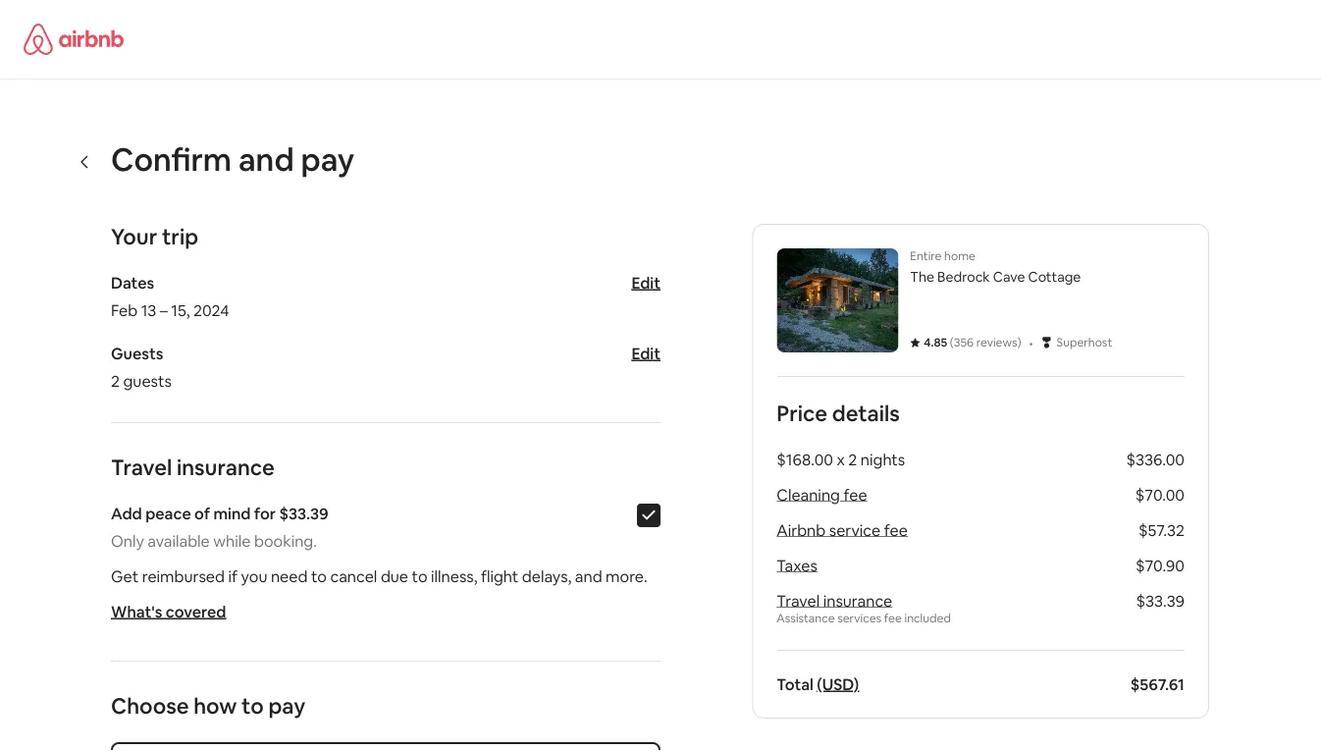 Task type: vqa. For each thing, say whether or not it's contained in the screenshot.
"From" to the left
no



Task type: locate. For each thing, give the bounding box(es) containing it.
1 horizontal spatial insurance
[[823, 591, 893, 611]]

feb
[[111, 300, 138, 320]]

pay
[[301, 138, 355, 180], [268, 692, 305, 720]]

0 vertical spatial $33.39
[[279, 503, 329, 523]]

travel up add
[[111, 453, 172, 481]]

$70.90
[[1136, 555, 1185, 575]]

peace
[[145, 503, 191, 523]]

available
[[148, 531, 210, 551]]

1 vertical spatial fee
[[884, 520, 908, 540]]

0 horizontal spatial $33.39
[[279, 503, 329, 523]]

13
[[141, 300, 156, 320]]

insurance
[[177, 453, 275, 481], [823, 591, 893, 611]]

to right 'due'
[[412, 566, 428, 586]]

to right how on the left of page
[[242, 692, 264, 720]]

2 inside guests 2 guests
[[111, 371, 120, 391]]

1 edit button from the top
[[632, 272, 661, 293]]

$33.39 down $70.90 at the bottom of page
[[1136, 591, 1185, 611]]

travel
[[111, 453, 172, 481], [777, 591, 820, 611]]

(usd)
[[817, 674, 859, 694]]

edit button
[[632, 272, 661, 293], [632, 343, 661, 363]]

)
[[1018, 335, 1022, 350]]

0 vertical spatial travel
[[111, 453, 172, 481]]

0 vertical spatial edit
[[632, 272, 661, 293]]

1 horizontal spatial $33.39
[[1136, 591, 1185, 611]]

15,
[[171, 300, 190, 320]]

to right need in the bottom left of the page
[[311, 566, 327, 586]]

0 horizontal spatial travel
[[111, 453, 172, 481]]

1 horizontal spatial 2
[[849, 449, 857, 469]]

2 vertical spatial fee
[[884, 611, 902, 626]]

trip
[[162, 222, 198, 250]]

taxes button
[[777, 555, 818, 575]]

price details
[[777, 399, 900, 427]]

2 right x
[[849, 449, 857, 469]]

dates
[[111, 272, 154, 293]]

fee right service on the right of page
[[884, 520, 908, 540]]

1 vertical spatial edit button
[[632, 343, 661, 363]]

guests
[[111, 343, 163, 363]]

1 horizontal spatial travel insurance
[[777, 591, 893, 611]]

while
[[213, 531, 251, 551]]

2
[[111, 371, 120, 391], [849, 449, 857, 469]]

0 vertical spatial and
[[238, 138, 294, 180]]

fee right services at the right of page
[[884, 611, 902, 626]]

how
[[194, 692, 237, 720]]

$168.00 x 2 nights
[[777, 449, 905, 469]]

and
[[238, 138, 294, 180], [575, 566, 602, 586]]

1 vertical spatial insurance
[[823, 591, 893, 611]]

total
[[777, 674, 814, 694]]

guests
[[123, 371, 172, 391]]

1 horizontal spatial travel
[[777, 591, 820, 611]]

2 edit from the top
[[632, 343, 661, 363]]

only
[[111, 531, 144, 551]]

confirm
[[111, 138, 232, 180]]

$33.39 up booking. at the left of page
[[279, 503, 329, 523]]

get
[[111, 566, 139, 586]]

0 horizontal spatial and
[[238, 138, 294, 180]]

bedrock
[[938, 268, 990, 286]]

4.85
[[924, 335, 948, 350]]

to
[[311, 566, 327, 586], [412, 566, 428, 586], [242, 692, 264, 720]]

airbnb service fee
[[777, 520, 908, 540]]

travel insurance
[[111, 453, 275, 481], [777, 591, 893, 611]]

0 vertical spatial edit button
[[632, 272, 661, 293]]

1 edit from the top
[[632, 272, 661, 293]]

1 horizontal spatial and
[[575, 566, 602, 586]]

1 vertical spatial pay
[[268, 692, 305, 720]]

your
[[111, 222, 157, 250]]

reimbursed
[[142, 566, 225, 586]]

booking.
[[254, 531, 317, 551]]

airbnb service fee button
[[777, 520, 908, 540]]

travel insurance up of
[[111, 453, 275, 481]]

nights
[[861, 449, 905, 469]]

travel insurance button
[[777, 591, 893, 611]]

0 vertical spatial insurance
[[177, 453, 275, 481]]

if
[[228, 566, 238, 586]]

0 horizontal spatial travel insurance
[[111, 453, 275, 481]]

0 horizontal spatial insurance
[[177, 453, 275, 481]]

entire home the bedrock cave cottage
[[910, 248, 1081, 286]]

travel down taxes on the bottom
[[777, 591, 820, 611]]

illness,
[[431, 566, 478, 586]]

cleaning
[[777, 485, 840, 505]]

edit
[[632, 272, 661, 293], [632, 343, 661, 363]]

$33.39
[[279, 503, 329, 523], [1136, 591, 1185, 611]]

(
[[950, 335, 954, 350]]

1 vertical spatial edit
[[632, 343, 661, 363]]

and right confirm
[[238, 138, 294, 180]]

cleaning fee
[[777, 485, 868, 505]]

edit button for dates feb 13 – 15, 2024
[[632, 272, 661, 293]]

need
[[271, 566, 308, 586]]

what's covered button
[[111, 601, 226, 621]]

0 horizontal spatial 2
[[111, 371, 120, 391]]

add peace of mind for $33.39 only available while booking.
[[111, 503, 329, 551]]

0 horizontal spatial to
[[242, 692, 264, 720]]

more.
[[606, 566, 648, 586]]

1 vertical spatial travel insurance
[[777, 591, 893, 611]]

service
[[829, 520, 881, 540]]

fee
[[844, 485, 868, 505], [884, 520, 908, 540], [884, 611, 902, 626]]

and left more.
[[575, 566, 602, 586]]

travel insurance down "taxes" 'button' on the right bottom of the page
[[777, 591, 893, 611]]

0 vertical spatial 2
[[111, 371, 120, 391]]

•
[[1029, 332, 1033, 352]]

entire
[[910, 248, 942, 264]]

cancel
[[330, 566, 377, 586]]

2 left guests at the left of the page
[[111, 371, 120, 391]]

2 edit button from the top
[[632, 343, 661, 363]]

edit button for guests 2 guests
[[632, 343, 661, 363]]

total (usd)
[[777, 674, 859, 694]]

0 vertical spatial travel insurance
[[111, 453, 275, 481]]

price
[[777, 399, 828, 427]]

1 vertical spatial travel
[[777, 591, 820, 611]]

fee up service on the right of page
[[844, 485, 868, 505]]

$567.61
[[1131, 674, 1185, 694]]



Task type: describe. For each thing, give the bounding box(es) containing it.
dates feb 13 – 15, 2024
[[111, 272, 229, 320]]

reviews
[[977, 335, 1018, 350]]

mind
[[214, 503, 251, 523]]

1 horizontal spatial to
[[311, 566, 327, 586]]

flight
[[481, 566, 519, 586]]

delays,
[[522, 566, 572, 586]]

$33.39 inside add peace of mind for $33.39 only available while booking.
[[279, 503, 329, 523]]

cave
[[993, 268, 1025, 286]]

guests 2 guests
[[111, 343, 172, 391]]

4.85 ( 356 reviews )
[[924, 335, 1022, 350]]

0 vertical spatial pay
[[301, 138, 355, 180]]

$336.00
[[1127, 449, 1185, 469]]

home
[[945, 248, 976, 264]]

back image
[[78, 154, 93, 170]]

0 vertical spatial fee
[[844, 485, 868, 505]]

for
[[254, 503, 276, 523]]

cottage
[[1028, 268, 1081, 286]]

$57.32
[[1139, 520, 1185, 540]]

due
[[381, 566, 408, 586]]

cleaning fee button
[[777, 485, 868, 505]]

x
[[837, 449, 845, 469]]

included
[[905, 611, 951, 626]]

get reimbursed if you need to cancel due to illness, flight delays, and more.
[[111, 566, 648, 586]]

you
[[241, 566, 267, 586]]

(usd) button
[[817, 674, 859, 694]]

choose
[[111, 692, 189, 720]]

–
[[160, 300, 168, 320]]

of
[[194, 503, 210, 523]]

1 vertical spatial $33.39
[[1136, 591, 1185, 611]]

1 vertical spatial 2
[[849, 449, 857, 469]]

assistance services fee included
[[777, 611, 951, 626]]

assistance
[[777, 611, 835, 626]]

services
[[838, 611, 882, 626]]

1 vertical spatial and
[[575, 566, 602, 586]]

356
[[954, 335, 974, 350]]

confirm and pay
[[111, 138, 355, 180]]

2 horizontal spatial to
[[412, 566, 428, 586]]

details
[[832, 399, 900, 427]]

fee for services
[[884, 611, 902, 626]]

add
[[111, 503, 142, 523]]

$70.00
[[1136, 485, 1185, 505]]

superhost
[[1057, 335, 1113, 350]]

airbnb
[[777, 520, 826, 540]]

2024
[[193, 300, 229, 320]]

edit for dates feb 13 – 15, 2024
[[632, 272, 661, 293]]

$168.00
[[777, 449, 834, 469]]

fee for service
[[884, 520, 908, 540]]

your trip
[[111, 222, 198, 250]]

edit for guests 2 guests
[[632, 343, 661, 363]]

taxes
[[777, 555, 818, 575]]

choose how to pay
[[111, 692, 305, 720]]

the
[[910, 268, 935, 286]]

what's covered
[[111, 601, 226, 621]]



